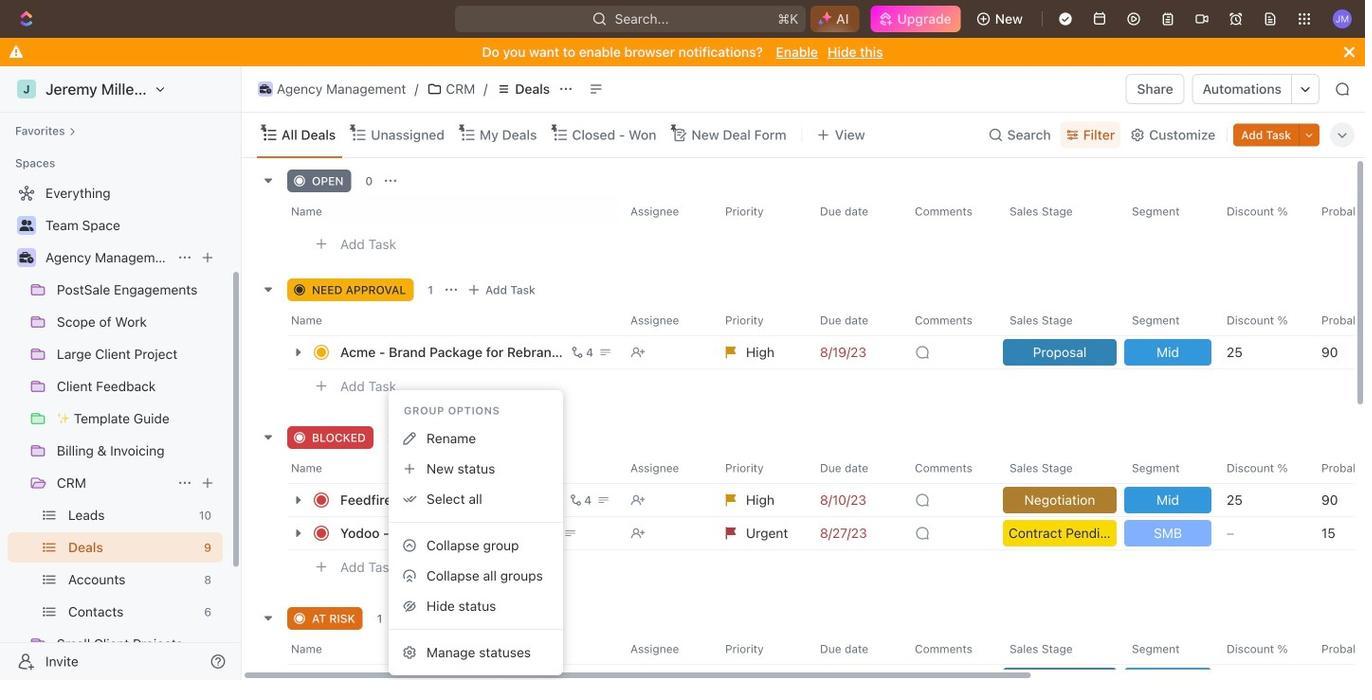 Task type: describe. For each thing, give the bounding box(es) containing it.
tree inside sidebar navigation
[[8, 178, 223, 681]]

1 horizontal spatial business time image
[[260, 84, 271, 94]]

sidebar navigation
[[0, 66, 242, 681]]



Task type: vqa. For each thing, say whether or not it's contained in the screenshot.
business time icon to the bottom
yes



Task type: locate. For each thing, give the bounding box(es) containing it.
1 vertical spatial business time image
[[19, 252, 34, 264]]

0 horizontal spatial business time image
[[19, 252, 34, 264]]

tree
[[8, 178, 223, 681]]

0 vertical spatial business time image
[[260, 84, 271, 94]]

business time image inside sidebar navigation
[[19, 252, 34, 264]]

business time image
[[260, 84, 271, 94], [19, 252, 34, 264]]



